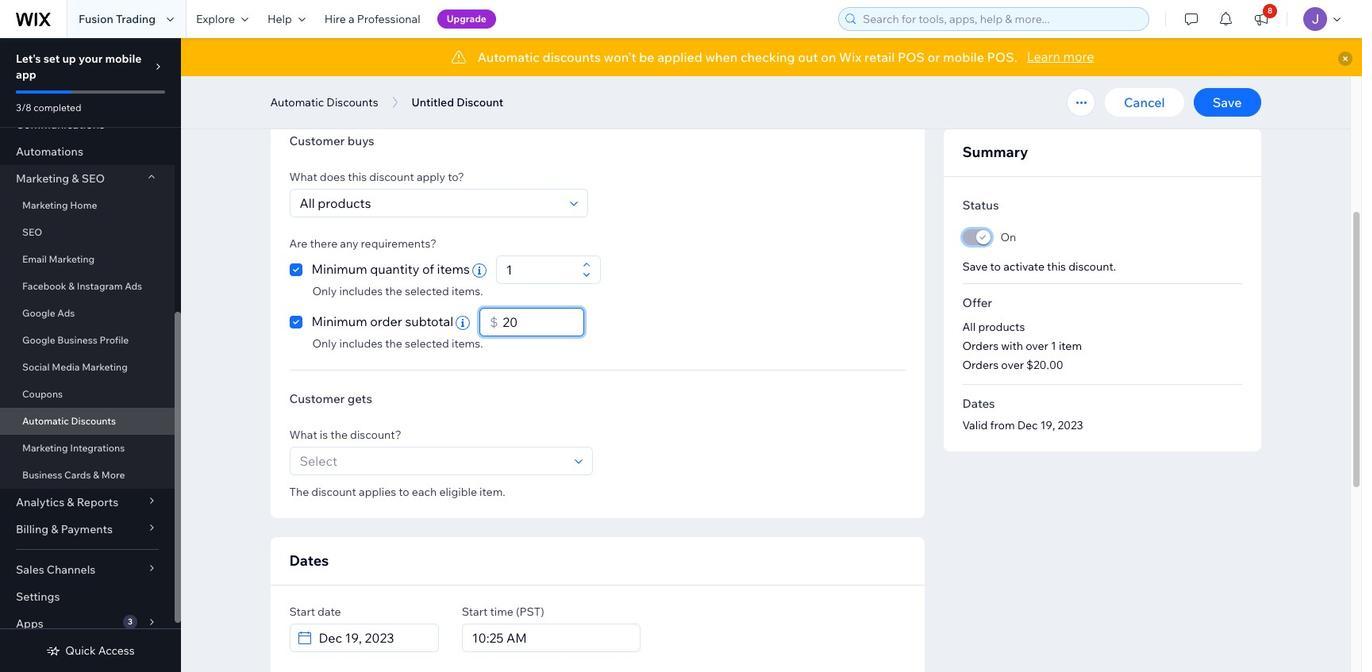 Task type: locate. For each thing, give the bounding box(es) containing it.
1 vertical spatial automatic
[[270, 95, 324, 110]]

the discount applies to each eligible item.
[[289, 485, 506, 499]]

0 vertical spatial only
[[312, 284, 337, 299]]

discounts for 'automatic discounts' link
[[71, 415, 116, 427]]

applied
[[658, 49, 703, 65]]

2 selected from the top
[[405, 337, 449, 351]]

this right activate
[[1047, 260, 1066, 274]]

0 horizontal spatial dates
[[289, 552, 329, 570]]

this
[[348, 170, 367, 184], [1047, 260, 1066, 274]]

customer for customer buys
[[289, 133, 345, 148]]

selected down 'of'
[[405, 284, 449, 299]]

0 vertical spatial includes
[[339, 284, 383, 299]]

Minimum quantity of items checkbox
[[289, 256, 489, 284]]

upgrade button
[[437, 10, 496, 29]]

0 vertical spatial orders
[[963, 339, 999, 353]]

2 what from the top
[[289, 428, 317, 442]]

& right the facebook
[[68, 280, 75, 292]]

select field down apply
[[295, 190, 565, 217]]

untitled
[[412, 95, 454, 110]]

& up home
[[72, 172, 79, 186]]

0 vertical spatial automatic
[[478, 49, 540, 65]]

0 vertical spatial items.
[[452, 284, 483, 299]]

1 vertical spatial 0 text field
[[498, 309, 579, 336]]

0 horizontal spatial discounts
[[71, 415, 116, 427]]

over down with
[[1002, 358, 1024, 372]]

applies
[[359, 485, 396, 499]]

valid
[[963, 418, 988, 433]]

apply
[[417, 170, 446, 184]]

what for what is the discount?
[[289, 428, 317, 442]]

the down quantity
[[385, 284, 403, 299]]

start left date
[[289, 605, 315, 619]]

reports
[[77, 496, 118, 510]]

minimum inside checkbox
[[312, 261, 367, 277]]

save
[[1213, 94, 1242, 110], [963, 260, 988, 274]]

dates inside dates valid from dec 19, 2023
[[963, 396, 995, 411]]

discounts up integrations
[[71, 415, 116, 427]]

gets
[[348, 391, 372, 407]]

1 horizontal spatial automatic discounts
[[270, 95, 378, 110]]

1 start from the left
[[289, 605, 315, 619]]

0 vertical spatial seo
[[82, 172, 105, 186]]

business up analytics
[[22, 469, 62, 481]]

from
[[991, 418, 1015, 433]]

billing & payments button
[[0, 516, 175, 543]]

1 horizontal spatial save
[[1213, 94, 1242, 110]]

subtotal
[[405, 314, 454, 330]]

payments
[[61, 523, 113, 537]]

to left each
[[399, 485, 410, 499]]

None field
[[468, 625, 635, 652]]

1 horizontal spatial seo
[[82, 172, 105, 186]]

0 horizontal spatial seo
[[22, 226, 42, 238]]

ads
[[125, 280, 142, 292], [57, 307, 75, 319]]

only includes the selected items. down quantity
[[312, 284, 483, 299]]

discounts inside sidebar element
[[71, 415, 116, 427]]

discounts for automatic discounts button
[[327, 95, 378, 110]]

dec
[[1018, 418, 1038, 433]]

0 horizontal spatial this
[[348, 170, 367, 184]]

marketing for home
[[22, 199, 68, 211]]

2 vertical spatial automatic
[[22, 415, 69, 427]]

0 vertical spatial discount
[[369, 170, 414, 184]]

minimum down any
[[312, 261, 367, 277]]

only includes the selected items. down the order
[[312, 337, 483, 351]]

minimum left the order
[[312, 314, 367, 330]]

& right billing
[[51, 523, 58, 537]]

set
[[43, 52, 60, 66]]

ads up google business profile
[[57, 307, 75, 319]]

over left 1
[[1026, 339, 1049, 353]]

1 select field from the top
[[295, 190, 565, 217]]

2 orders from the top
[[963, 358, 999, 372]]

marketing down automations
[[16, 172, 69, 186]]

dates up the start date
[[289, 552, 329, 570]]

2 select field from the top
[[295, 448, 570, 475]]

facebook & instagram ads link
[[0, 273, 175, 300]]

1 vertical spatial discount
[[312, 485, 356, 499]]

1 vertical spatial includes
[[339, 337, 383, 351]]

what left is
[[289, 428, 317, 442]]

explore
[[196, 12, 235, 26]]

1 vertical spatial offer
[[963, 295, 993, 310]]

minimum for minimum order subtotal
[[312, 314, 367, 330]]

the
[[385, 284, 403, 299], [385, 337, 403, 351], [331, 428, 348, 442]]

1 horizontal spatial offer
[[963, 295, 993, 310]]

learn more
[[1027, 48, 1095, 64]]

& for payments
[[51, 523, 58, 537]]

social media marketing
[[22, 361, 128, 373]]

business cards & more
[[22, 469, 125, 481]]

out
[[798, 49, 818, 65]]

the for quantity
[[385, 284, 403, 299]]

0 vertical spatial to
[[991, 260, 1001, 274]]

2 customer from the top
[[289, 391, 345, 407]]

0 horizontal spatial offer
[[289, 79, 326, 97]]

$20.00
[[1027, 358, 1064, 372]]

2 minimum from the top
[[312, 314, 367, 330]]

includes for quantity
[[339, 284, 383, 299]]

0 horizontal spatial to
[[399, 485, 410, 499]]

1 vertical spatial automatic discounts
[[22, 415, 116, 427]]

offer up all on the top right of page
[[963, 295, 993, 310]]

minimum
[[312, 261, 367, 277], [312, 314, 367, 330]]

1 only from the top
[[312, 284, 337, 299]]

customer down automatic discounts button
[[289, 133, 345, 148]]

what does this discount apply to?
[[289, 170, 464, 184]]

1 vertical spatial google
[[22, 334, 55, 346]]

2 only from the top
[[312, 337, 337, 351]]

quick access
[[65, 644, 135, 658]]

1 vertical spatial orders
[[963, 358, 999, 372]]

1 horizontal spatial automatic
[[270, 95, 324, 110]]

2 items. from the top
[[452, 337, 483, 351]]

customer up is
[[289, 391, 345, 407]]

requirements?
[[361, 237, 437, 251]]

select field for discount?
[[295, 448, 570, 475]]

only up the 'customer gets'
[[312, 337, 337, 351]]

1 items. from the top
[[452, 284, 483, 299]]

the right is
[[331, 428, 348, 442]]

0 vertical spatial the
[[385, 284, 403, 299]]

save to activate this discount.
[[963, 260, 1117, 274]]

automatic inside 'automatic discounts' link
[[22, 415, 69, 427]]

the down the order
[[385, 337, 403, 351]]

google down the facebook
[[22, 307, 55, 319]]

analytics & reports
[[16, 496, 118, 510]]

0 horizontal spatial over
[[1002, 358, 1024, 372]]

0 vertical spatial ads
[[125, 280, 142, 292]]

2 only includes the selected items. from the top
[[312, 337, 483, 351]]

0 vertical spatial over
[[1026, 339, 1049, 353]]

1 vertical spatial over
[[1002, 358, 1024, 372]]

1 vertical spatial the
[[385, 337, 403, 351]]

dates up 'valid'
[[963, 396, 995, 411]]

this right does
[[348, 170, 367, 184]]

order
[[370, 314, 402, 330]]

orders
[[963, 339, 999, 353], [963, 358, 999, 372]]

there
[[310, 237, 338, 251]]

settings
[[16, 590, 60, 604]]

marketing & seo
[[16, 172, 105, 186]]

1 horizontal spatial discount
[[369, 170, 414, 184]]

marketing down profile
[[82, 361, 128, 373]]

0 vertical spatial offer
[[289, 79, 326, 97]]

does
[[320, 170, 345, 184]]

(pst)
[[516, 605, 545, 619]]

Select field
[[295, 190, 565, 217], [295, 448, 570, 475]]

ads right instagram
[[125, 280, 142, 292]]

the for order
[[385, 337, 403, 351]]

a
[[349, 12, 355, 26]]

0 vertical spatial dates
[[963, 396, 995, 411]]

automatic discounts inside sidebar element
[[22, 415, 116, 427]]

1 vertical spatial discounts
[[71, 415, 116, 427]]

includes up minimum order subtotal 'option'
[[339, 284, 383, 299]]

marketing down marketing & seo
[[22, 199, 68, 211]]

1 vertical spatial dates
[[289, 552, 329, 570]]

1 customer from the top
[[289, 133, 345, 148]]

1 horizontal spatial dates
[[963, 396, 995, 411]]

1 vertical spatial what
[[289, 428, 317, 442]]

google inside the google business profile link
[[22, 334, 55, 346]]

minimum quantity of items
[[312, 261, 470, 277]]

what left does
[[289, 170, 317, 184]]

discount right the
[[312, 485, 356, 499]]

0 horizontal spatial automatic
[[22, 415, 69, 427]]

1 horizontal spatial start
[[462, 605, 488, 619]]

0 vertical spatial business
[[57, 334, 97, 346]]

1 includes from the top
[[339, 284, 383, 299]]

marketing for &
[[16, 172, 69, 186]]

1 horizontal spatial to
[[991, 260, 1001, 274]]

learn more link
[[1027, 47, 1095, 66]]

automatic discounts up customer buys
[[270, 95, 378, 110]]

analytics
[[16, 496, 64, 510]]

discount left apply
[[369, 170, 414, 184]]

0 vertical spatial save
[[1213, 94, 1242, 110]]

1 vertical spatial items.
[[452, 337, 483, 351]]

let's set up your mobile app
[[16, 52, 142, 82]]

date
[[318, 605, 341, 619]]

to?
[[448, 170, 464, 184]]

trading
[[116, 12, 156, 26]]

1 only includes the selected items. from the top
[[312, 284, 483, 299]]

1 google from the top
[[22, 307, 55, 319]]

completed
[[34, 102, 81, 114]]

discounts inside button
[[327, 95, 378, 110]]

more
[[1064, 48, 1095, 64]]

google for google business profile
[[22, 334, 55, 346]]

Search for tools, apps, help & more... field
[[858, 8, 1144, 30]]

what is the discount?
[[289, 428, 402, 442]]

cancel button
[[1105, 88, 1184, 117]]

0 horizontal spatial automatic discounts
[[22, 415, 116, 427]]

google ads
[[22, 307, 75, 319]]

settings link
[[0, 584, 175, 611]]

only down the there
[[312, 284, 337, 299]]

1 vertical spatial minimum
[[312, 314, 367, 330]]

items. down items
[[452, 284, 483, 299]]

0 horizontal spatial mobile
[[105, 52, 142, 66]]

save for save
[[1213, 94, 1242, 110]]

1 horizontal spatial over
[[1026, 339, 1049, 353]]

0 vertical spatial customer
[[289, 133, 345, 148]]

& inside dropdown button
[[51, 523, 58, 537]]

2 start from the left
[[462, 605, 488, 619]]

marketing home link
[[0, 192, 175, 219]]

google up the social
[[22, 334, 55, 346]]

marketing up 'facebook & instagram ads'
[[49, 253, 95, 265]]

1 horizontal spatial discounts
[[327, 95, 378, 110]]

0 text field
[[502, 256, 578, 283], [498, 309, 579, 336]]

mobile right 'or'
[[943, 49, 985, 65]]

hire a professional link
[[315, 0, 430, 38]]

checking
[[741, 49, 795, 65]]

save inside save button
[[1213, 94, 1242, 110]]

1 what from the top
[[289, 170, 317, 184]]

0 horizontal spatial save
[[963, 260, 988, 274]]

business inside the google business profile link
[[57, 334, 97, 346]]

item.
[[480, 485, 506, 499]]

0 vertical spatial only includes the selected items.
[[312, 284, 483, 299]]

items.
[[452, 284, 483, 299], [452, 337, 483, 351]]

includes down minimum order subtotal
[[339, 337, 383, 351]]

automatic discounts
[[270, 95, 378, 110], [22, 415, 116, 427]]

2 google from the top
[[22, 334, 55, 346]]

Minimum order subtotal checkbox
[[289, 308, 473, 337]]

1 vertical spatial seo
[[22, 226, 42, 238]]

1 selected from the top
[[405, 284, 449, 299]]

are there any requirements?
[[289, 237, 437, 251]]

when
[[706, 49, 738, 65]]

customer
[[289, 133, 345, 148], [289, 391, 345, 407]]

1 vertical spatial business
[[22, 469, 62, 481]]

automatic up 'discount'
[[478, 49, 540, 65]]

1 vertical spatial only
[[312, 337, 337, 351]]

1 vertical spatial only includes the selected items.
[[312, 337, 483, 351]]

marketing integrations link
[[0, 435, 175, 462]]

time
[[490, 605, 514, 619]]

discount
[[369, 170, 414, 184], [312, 485, 356, 499]]

selected down subtotal
[[405, 337, 449, 351]]

offer
[[289, 79, 326, 97], [963, 295, 993, 310]]

sidebar element
[[0, 0, 181, 673]]

automatic discounts for automatic discounts button
[[270, 95, 378, 110]]

1 vertical spatial this
[[1047, 260, 1066, 274]]

1 vertical spatial customer
[[289, 391, 345, 407]]

seo down automations "link"
[[82, 172, 105, 186]]

mobile inside let's set up your mobile app
[[105, 52, 142, 66]]

alert
[[181, 38, 1363, 76]]

automatic for 'automatic discounts' link
[[22, 415, 69, 427]]

1 vertical spatial save
[[963, 260, 988, 274]]

marketing up business cards & more
[[22, 442, 68, 454]]

minimum inside 'option'
[[312, 314, 367, 330]]

0 vertical spatial discounts
[[327, 95, 378, 110]]

offer up customer buys
[[289, 79, 326, 97]]

0 horizontal spatial start
[[289, 605, 315, 619]]

start left the time
[[462, 605, 488, 619]]

mobile right your on the top left of page
[[105, 52, 142, 66]]

google inside google ads link
[[22, 307, 55, 319]]

& left reports at the bottom of the page
[[67, 496, 74, 510]]

select field for discount
[[295, 190, 565, 217]]

& left more
[[93, 469, 99, 481]]

2 includes from the top
[[339, 337, 383, 351]]

automatic discounts up marketing integrations
[[22, 415, 116, 427]]

google
[[22, 307, 55, 319], [22, 334, 55, 346]]

0 vertical spatial automatic discounts
[[270, 95, 378, 110]]

0 vertical spatial select field
[[295, 190, 565, 217]]

offer for customer buys
[[289, 79, 326, 97]]

1 vertical spatial selected
[[405, 337, 449, 351]]

customer buys
[[289, 133, 375, 148]]

google ads link
[[0, 300, 175, 327]]

to left activate
[[991, 260, 1001, 274]]

automatic discounts inside button
[[270, 95, 378, 110]]

&
[[72, 172, 79, 186], [68, 280, 75, 292], [93, 469, 99, 481], [67, 496, 74, 510], [51, 523, 58, 537]]

business up social media marketing
[[57, 334, 97, 346]]

automatic inside automatic discounts button
[[270, 95, 324, 110]]

select field up each
[[295, 448, 570, 475]]

automatic down "coupons"
[[22, 415, 69, 427]]

alert containing learn more
[[181, 38, 1363, 76]]

your
[[79, 52, 103, 66]]

0 vertical spatial what
[[289, 170, 317, 184]]

items. down subtotal
[[452, 337, 483, 351]]

marketing inside popup button
[[16, 172, 69, 186]]

2023
[[1058, 418, 1084, 433]]

1 minimum from the top
[[312, 261, 367, 277]]

channels
[[47, 563, 96, 577]]

social media marketing link
[[0, 354, 175, 381]]

& inside "link"
[[93, 469, 99, 481]]

0 vertical spatial selected
[[405, 284, 449, 299]]

0 vertical spatial google
[[22, 307, 55, 319]]

sales channels button
[[0, 557, 175, 584]]

automatic up customer buys
[[270, 95, 324, 110]]

1 vertical spatial select field
[[295, 448, 570, 475]]

0 vertical spatial minimum
[[312, 261, 367, 277]]

1 vertical spatial ads
[[57, 307, 75, 319]]

1 orders from the top
[[963, 339, 999, 353]]

coupons link
[[0, 381, 175, 408]]

seo up the email in the left of the page
[[22, 226, 42, 238]]

dates
[[963, 396, 995, 411], [289, 552, 329, 570]]

discounts up buys
[[327, 95, 378, 110]]



Task type: describe. For each thing, give the bounding box(es) containing it.
start for start date
[[289, 605, 315, 619]]

start for start time (pst)
[[462, 605, 488, 619]]

discounts
[[543, 49, 601, 65]]

only includes the selected items. for order
[[312, 337, 483, 351]]

dates for dates valid from dec 19, 2023
[[963, 396, 995, 411]]

on
[[1001, 230, 1017, 245]]

eligible
[[439, 485, 477, 499]]

upgrade
[[447, 13, 487, 25]]

marketing integrations
[[22, 442, 125, 454]]

business inside business cards & more "link"
[[22, 469, 62, 481]]

learn
[[1027, 48, 1061, 64]]

quantity
[[370, 261, 420, 277]]

selected for subtotal
[[405, 337, 449, 351]]

each
[[412, 485, 437, 499]]

only for minimum order subtotal
[[312, 337, 337, 351]]

access
[[98, 644, 135, 658]]

or
[[928, 49, 941, 65]]

media
[[52, 361, 80, 373]]

selected for of
[[405, 284, 449, 299]]

automations link
[[0, 138, 175, 165]]

any
[[340, 237, 359, 251]]

analytics & reports button
[[0, 489, 175, 516]]

dates for dates
[[289, 552, 329, 570]]

email
[[22, 253, 47, 265]]

1
[[1051, 339, 1057, 353]]

hire a professional
[[325, 12, 421, 26]]

0 horizontal spatial ads
[[57, 307, 75, 319]]

seo inside popup button
[[82, 172, 105, 186]]

start date
[[289, 605, 341, 619]]

offer for all products
[[963, 295, 993, 310]]

sales channels
[[16, 563, 96, 577]]

seo link
[[0, 219, 175, 246]]

dates valid from dec 19, 2023
[[963, 396, 1084, 433]]

automatic discounts for 'automatic discounts' link
[[22, 415, 116, 427]]

1 vertical spatial to
[[399, 485, 410, 499]]

google business profile link
[[0, 327, 175, 354]]

facebook
[[22, 280, 66, 292]]

all
[[963, 320, 976, 334]]

is
[[320, 428, 328, 442]]

0 horizontal spatial discount
[[312, 485, 356, 499]]

8 button
[[1244, 0, 1279, 38]]

won't
[[604, 49, 637, 65]]

social
[[22, 361, 50, 373]]

minimum for minimum quantity of items
[[312, 261, 367, 277]]

on
[[821, 49, 837, 65]]

includes for order
[[339, 337, 383, 351]]

buys
[[348, 133, 375, 148]]

are
[[289, 237, 308, 251]]

item
[[1059, 339, 1082, 353]]

1 horizontal spatial mobile
[[943, 49, 985, 65]]

more
[[101, 469, 125, 481]]

only includes the selected items. for quantity
[[312, 284, 483, 299]]

what for what does this discount apply to?
[[289, 170, 317, 184]]

items. for minimum order subtotal
[[452, 337, 483, 351]]

marketing for integrations
[[22, 442, 68, 454]]

hire
[[325, 12, 346, 26]]

8
[[1268, 6, 1273, 16]]

communications
[[16, 118, 105, 132]]

automations
[[16, 145, 83, 159]]

3
[[128, 617, 133, 627]]

instagram
[[77, 280, 123, 292]]

with
[[1002, 339, 1024, 353]]

automatic discounts won't be applied when checking out on wix retail pos or mobile pos.
[[478, 49, 1018, 65]]

all products orders with over 1 item orders over $20.00
[[963, 320, 1082, 372]]

1 horizontal spatial ads
[[125, 280, 142, 292]]

wix
[[839, 49, 862, 65]]

1 horizontal spatial this
[[1047, 260, 1066, 274]]

products
[[979, 320, 1025, 334]]

3/8 completed
[[16, 102, 81, 114]]

app
[[16, 67, 36, 82]]

19,
[[1041, 418, 1056, 433]]

minimum order subtotal
[[312, 314, 454, 330]]

0 vertical spatial this
[[348, 170, 367, 184]]

activate
[[1004, 260, 1045, 274]]

summary
[[963, 143, 1029, 161]]

0 vertical spatial 0 text field
[[502, 256, 578, 283]]

& for reports
[[67, 496, 74, 510]]

the
[[289, 485, 309, 499]]

business cards & more link
[[0, 462, 175, 489]]

facebook & instagram ads
[[22, 280, 142, 292]]

status
[[963, 198, 999, 213]]

2 horizontal spatial automatic
[[478, 49, 540, 65]]

marketing home
[[22, 199, 97, 211]]

2 vertical spatial the
[[331, 428, 348, 442]]

profile
[[100, 334, 129, 346]]

billing
[[16, 523, 49, 537]]

quick access button
[[46, 644, 135, 658]]

communications button
[[0, 111, 175, 138]]

automatic for automatic discounts button
[[270, 95, 324, 110]]

coupons
[[22, 388, 63, 400]]

customer for customer gets
[[289, 391, 345, 407]]

google for google ads
[[22, 307, 55, 319]]

discount.
[[1069, 260, 1117, 274]]

untitled discount button
[[404, 91, 511, 114]]

up
[[62, 52, 76, 66]]

items. for minimum quantity of items
[[452, 284, 483, 299]]

Dec 19, 2023 field
[[314, 625, 433, 652]]

pos.
[[987, 49, 1018, 65]]

$
[[490, 314, 498, 330]]

& for seo
[[72, 172, 79, 186]]

only for minimum quantity of items
[[312, 284, 337, 299]]

save for save to activate this discount.
[[963, 260, 988, 274]]

be
[[639, 49, 655, 65]]

customer gets
[[289, 391, 372, 407]]

& for instagram
[[68, 280, 75, 292]]

home
[[70, 199, 97, 211]]

let's
[[16, 52, 41, 66]]



Task type: vqa. For each thing, say whether or not it's contained in the screenshot.
"Site member settings Manage site members' signup & login security, profile privacy and permissions." in the bottom right of the page
no



